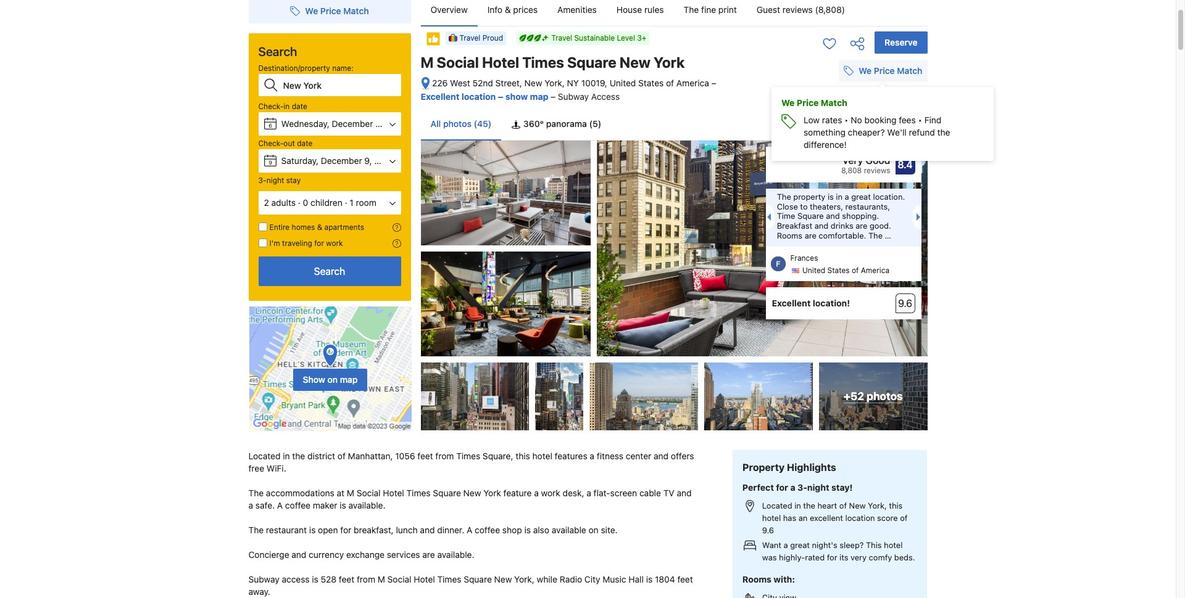 Task type: vqa. For each thing, say whether or not it's contained in the screenshot.
the property to the bottom
no



Task type: locate. For each thing, give the bounding box(es) containing it.
2 horizontal spatial york,
[[868, 501, 887, 511]]

check- for in
[[258, 102, 284, 111]]

from right 1056
[[435, 451, 454, 462]]

night left stay
[[266, 176, 284, 185]]

1 · from the left
[[298, 198, 301, 208]]

good.
[[870, 221, 891, 231]]

hotel down "services" on the left bottom
[[414, 575, 435, 585]]

match for we price match dropdown button inside search section
[[343, 6, 369, 16]]

+52 photos
[[844, 390, 903, 403]]

price up the low
[[797, 98, 819, 108]]

1 vertical spatial date
[[297, 139, 313, 148]]

rooms with:
[[743, 575, 795, 585]]

2 vertical spatial york,
[[514, 575, 535, 585]]

0 horizontal spatial location
[[462, 91, 496, 102]]

match down reserve button
[[897, 66, 923, 76]]

york left feature
[[484, 488, 501, 499]]

check- down 6
[[258, 139, 284, 148]]

2 horizontal spatial social
[[437, 54, 479, 71]]

date for check-out date
[[297, 139, 313, 148]]

1 vertical spatial reviews
[[864, 166, 891, 175]]

the left …
[[869, 231, 883, 240]]

beds.
[[894, 553, 915, 563]]

hotel down 1056
[[383, 488, 404, 499]]

reviews inside very good 8,808 reviews
[[864, 166, 891, 175]]

a left fitness
[[590, 451, 595, 462]]

a right safe.
[[277, 501, 283, 511]]

1 horizontal spatial hotel
[[414, 575, 435, 585]]

in inside located in the heart of new york, this hotel has an excellent location score of 9.6
[[795, 501, 801, 511]]

and up access
[[292, 550, 306, 561]]

on inside search section
[[328, 375, 338, 385]]

1 travel from the left
[[551, 33, 572, 43]]

for right open
[[340, 525, 351, 536]]

0 vertical spatial states
[[638, 78, 664, 88]]

& inside search section
[[317, 223, 322, 232]]

0 horizontal spatial map
[[340, 375, 358, 385]]

location inside located in the heart of new york, this hotel has an excellent location score of 9.6
[[845, 514, 875, 523]]

travel for travel sustainable level 3+
[[551, 33, 572, 43]]

1 vertical spatial price
[[874, 66, 895, 76]]

0 horizontal spatial we
[[305, 6, 318, 16]]

1 vertical spatial social
[[357, 488, 381, 499]]

time
[[777, 211, 795, 221]]

0 vertical spatial united
[[610, 78, 636, 88]]

2 horizontal spatial match
[[897, 66, 923, 76]]

in up an
[[795, 501, 801, 511]]

a
[[277, 501, 283, 511], [467, 525, 472, 536]]

hotel inside located in the heart of new york, this hotel has an excellent location score of 9.6
[[762, 514, 781, 523]]

work inside search section
[[326, 239, 343, 248]]

2 horizontal spatial the
[[937, 127, 950, 138]]

states inside 226 west 52nd street, new york, ny 10019, united states of america – excellent location – show map – subway access
[[638, 78, 664, 88]]

the left fine
[[684, 4, 699, 15]]

america inside 226 west 52nd street, new york, ny 10019, united states of america – excellent location – show map – subway access
[[677, 78, 709, 88]]

wifi.
[[267, 464, 286, 474]]

work left desk,
[[541, 488, 560, 499]]

night up the heart
[[807, 483, 830, 493]]

0 vertical spatial york,
[[545, 78, 565, 88]]

1 horizontal spatial search
[[314, 266, 345, 277]]

located up free
[[248, 451, 281, 462]]

1
[[350, 198, 354, 208]]

1 horizontal spatial excellent
[[772, 298, 811, 309]]

3+
[[637, 33, 647, 43]]

york, inside 226 west 52nd street, new york, ny 10019, united states of america – excellent location – show map – subway access
[[545, 78, 565, 88]]

1 vertical spatial 2023
[[374, 156, 395, 166]]

for inside search section
[[314, 239, 324, 248]]

the up the 'time'
[[777, 192, 791, 202]]

in for check-in date
[[284, 102, 290, 111]]

new inside located in the heart of new york, this hotel has an excellent location score of 9.6
[[849, 501, 866, 511]]

0 vertical spatial available.
[[349, 501, 386, 511]]

2 vertical spatial price
[[797, 98, 819, 108]]

a inside want a great night's sleep? this hotel was highly-rated for its very comfy beds.
[[784, 541, 788, 551]]

house rules
[[617, 4, 664, 15]]

location left 'score'
[[845, 514, 875, 523]]

match up rates
[[821, 98, 847, 108]]

1 horizontal spatial night
[[807, 483, 830, 493]]

• left no
[[845, 115, 849, 125]]

hall
[[629, 575, 644, 585]]

2 vertical spatial hotel
[[884, 541, 903, 551]]

0 vertical spatial 2023
[[385, 119, 406, 129]]

price down reserve button
[[874, 66, 895, 76]]

search button
[[258, 257, 401, 286]]

0 horizontal spatial the
[[292, 451, 305, 462]]

excellent
[[810, 514, 843, 523]]

social up west
[[437, 54, 479, 71]]

new down stay!
[[849, 501, 866, 511]]

fine
[[701, 4, 716, 15]]

1 vertical spatial great
[[790, 541, 810, 551]]

feet
[[418, 451, 433, 462], [339, 575, 354, 585], [678, 575, 693, 585]]

hotel left features
[[533, 451, 552, 462]]

1 vertical spatial on
[[589, 525, 599, 536]]

is right "property"
[[828, 192, 834, 202]]

hotel
[[533, 451, 552, 462], [762, 514, 781, 523], [884, 541, 903, 551]]

fitness
[[597, 451, 624, 462]]

new inside 226 west 52nd street, new york, ny 10019, united states of america – excellent location – show map – subway access
[[525, 78, 542, 88]]

search section
[[244, 0, 416, 432]]

1 vertical spatial rooms
[[743, 575, 772, 585]]

great inside want a great night's sleep? this hotel was highly-rated for its very comfy beds.
[[790, 541, 810, 551]]

0 horizontal spatial great
[[790, 541, 810, 551]]

2 horizontal spatial hotel
[[482, 54, 519, 71]]

0 horizontal spatial york
[[484, 488, 501, 499]]

0 vertical spatial night
[[266, 176, 284, 185]]

feet right the 1804
[[678, 575, 693, 585]]

located for located in the district of manhattan, 1056 feet from times square, this hotel features a fitness center and offers free wifi. the accommodations at m social hotel times square new york feature a work desk, a flat-screen cable tv and a safe. a coffee maker is available. the restaurant is open for breakfast, lunch and dinner. a coffee shop is also available on site. concierge and currency exchange services are available. subway access is 528 feet from m social hotel times square new york, while radio city music hall is 1804 feet away.
[[248, 451, 281, 462]]

2 check- from the top
[[258, 139, 284, 148]]

coffee down accommodations
[[285, 501, 311, 511]]

0 vertical spatial reviews
[[783, 4, 813, 15]]

rules
[[644, 4, 664, 15]]

reviews
[[783, 4, 813, 15], [864, 166, 891, 175]]

1 horizontal spatial york
[[654, 54, 685, 71]]

1 horizontal spatial we price match
[[782, 98, 847, 108]]

in for located in the district of manhattan, 1056 feet from times square, this hotel features a fitness center and offers free wifi. the accommodations at m social hotel times square new york feature a work desk, a flat-screen cable tv and a safe. a coffee maker is available. the restaurant is open for breakfast, lunch and dinner. a coffee shop is also available on site. concierge and currency exchange services are available. subway access is 528 feet from m social hotel times square new york, while radio city music hall is 1804 feet away.
[[283, 451, 290, 462]]

the for located in the heart of new york, this hotel has an excellent location score of 9.6
[[803, 501, 815, 511]]

december for wednesday,
[[332, 119, 373, 129]]

are right "services" on the left bottom
[[422, 550, 435, 561]]

0 vertical spatial m
[[421, 54, 434, 71]]

united down frances
[[802, 266, 826, 275]]

0 horizontal spatial night
[[266, 176, 284, 185]]

1 horizontal spatial are
[[805, 231, 817, 240]]

travel up the m social hotel times square new york
[[551, 33, 572, 43]]

rated very good element
[[772, 153, 891, 168]]

0 horizontal spatial we price match
[[305, 6, 369, 16]]

and left offers
[[654, 451, 669, 462]]

we for the bottommost we price match dropdown button
[[859, 66, 872, 76]]

1 vertical spatial a
[[467, 525, 472, 536]]

match for the bottommost we price match dropdown button
[[897, 66, 923, 76]]

york, inside located in the heart of new york, this hotel has an excellent location score of 9.6
[[868, 501, 887, 511]]

rooms down the 'time'
[[777, 231, 803, 240]]

1 vertical spatial york,
[[868, 501, 887, 511]]

1 horizontal spatial available.
[[437, 550, 474, 561]]

& right homes
[[317, 223, 322, 232]]

a
[[845, 192, 849, 202], [590, 451, 595, 462], [791, 483, 796, 493], [534, 488, 539, 499], [587, 488, 591, 499], [248, 501, 253, 511], [784, 541, 788, 551]]

restaurant
[[266, 525, 307, 536]]

the inside located in the heart of new york, this hotel has an excellent location score of 9.6
[[803, 501, 815, 511]]

1056
[[395, 451, 415, 462]]

available.
[[349, 501, 386, 511], [437, 550, 474, 561]]

we price match up name:
[[305, 6, 369, 16]]

december left 6,
[[332, 119, 373, 129]]

house rules link
[[607, 0, 674, 26]]

0 vertical spatial we price match
[[305, 6, 369, 16]]

· left 1
[[345, 198, 347, 208]]

square down "property"
[[798, 211, 824, 221]]

in up wednesday,
[[284, 102, 290, 111]]

we price match for we price match dropdown button inside search section
[[305, 6, 369, 16]]

this inside the 'located in the district of manhattan, 1056 feet from times square, this hotel features a fitness center and offers free wifi. the accommodations at m social hotel times square new york feature a work desk, a flat-screen cable tv and a safe. a coffee maker is available. the restaurant is open for breakfast, lunch and dinner. a coffee shop is also available on site. concierge and currency exchange services are available. subway access is 528 feet from m social hotel times square new york, while radio city music hall is 1804 feet away.'
[[516, 451, 530, 462]]

guest reviews (8,808)
[[757, 4, 845, 15]]

1 horizontal spatial coffee
[[475, 525, 500, 536]]

1 vertical spatial this
[[889, 501, 903, 511]]

currency
[[309, 550, 344, 561]]

hotel inside the 'located in the district of manhattan, 1056 feet from times square, this hotel features a fitness center and offers free wifi. the accommodations at m social hotel times square new york feature a work desk, a flat-screen cable tv and a safe. a coffee maker is available. the restaurant is open for breakfast, lunch and dinner. a coffee shop is also available on site. concierge and currency exchange services are available. subway access is 528 feet from m social hotel times square new york, while radio city music hall is 1804 feet away.'
[[533, 451, 552, 462]]

for inside the 'located in the district of manhattan, 1056 feet from times square, this hotel features a fitness center and offers free wifi. the accommodations at m social hotel times square new york feature a work desk, a flat-screen cable tv and a safe. a coffee maker is available. the restaurant is open for breakfast, lunch and dinner. a coffee shop is also available on site. concierge and currency exchange services are available. subway access is 528 feet from m social hotel times square new york, while radio city music hall is 1804 feet away.'
[[340, 525, 351, 536]]

location inside 226 west 52nd street, new york, ny 10019, united states of america – excellent location – show map – subway access
[[462, 91, 496, 102]]

hotel up beds.
[[884, 541, 903, 551]]

1 horizontal spatial work
[[541, 488, 560, 499]]

breakfast
[[777, 221, 812, 231]]

0 vertical spatial check-
[[258, 102, 284, 111]]

0 vertical spatial america
[[677, 78, 709, 88]]

we price match
[[305, 6, 369, 16], [859, 66, 923, 76], [782, 98, 847, 108]]

exchange
[[346, 550, 385, 561]]

excellent down 226
[[421, 91, 460, 102]]

we price match inside search section
[[305, 6, 369, 16]]

open
[[318, 525, 338, 536]]

1 horizontal spatial map
[[530, 91, 549, 102]]

while
[[537, 575, 557, 585]]

0 horizontal spatial subway
[[248, 575, 279, 585]]

sustainable
[[574, 33, 615, 43]]

tab list
[[421, 108, 928, 141]]

feet right 528
[[339, 575, 354, 585]]

1 horizontal spatial the
[[803, 501, 815, 511]]

night
[[266, 176, 284, 185], [807, 483, 830, 493]]

new
[[620, 54, 651, 71], [525, 78, 542, 88], [463, 488, 481, 499], [849, 501, 866, 511], [494, 575, 512, 585]]

united states of america
[[802, 266, 890, 275]]

located inside located in the heart of new york, this hotel has an excellent location score of 9.6
[[762, 501, 792, 511]]

travel for travel proud
[[460, 34, 481, 43]]

subway up away.
[[248, 575, 279, 585]]

shopping.
[[842, 211, 879, 221]]

check- for out
[[258, 139, 284, 148]]

0 horizontal spatial excellent
[[421, 91, 460, 102]]

0 horizontal spatial york,
[[514, 575, 535, 585]]

0 horizontal spatial located
[[248, 451, 281, 462]]

excellent location – show map button
[[421, 91, 551, 102]]

we inside search section
[[305, 6, 318, 16]]

we price match down reserve button
[[859, 66, 923, 76]]

match
[[343, 6, 369, 16], [897, 66, 923, 76], [821, 98, 847, 108]]

price inside search section
[[320, 6, 341, 16]]

1 vertical spatial &
[[317, 223, 322, 232]]

in inside search section
[[284, 102, 290, 111]]

of inside the 'located in the district of manhattan, 1056 feet from times square, this hotel features a fitness center and offers free wifi. the accommodations at m social hotel times square new york feature a work desk, a flat-screen cable tv and a safe. a coffee maker is available. the restaurant is open for breakfast, lunch and dinner. a coffee shop is also available on site. concierge and currency exchange services are available. subway access is 528 feet from m social hotel times square new york, while radio city music hall is 1804 feet away.'
[[338, 451, 346, 462]]

search down 'i'm traveling for work'
[[314, 266, 345, 277]]

2 horizontal spatial are
[[856, 221, 868, 231]]

2 horizontal spatial we
[[859, 66, 872, 76]]

in for located in the heart of new york, this hotel has an excellent location score of 9.6
[[795, 501, 801, 511]]

• up refund at the top of the page
[[918, 115, 922, 125]]

center
[[626, 451, 651, 462]]

3-night stay
[[258, 176, 301, 185]]

we'll show you stays where you can have the entire place to yourself image
[[392, 223, 401, 232], [392, 223, 401, 232]]

fees
[[899, 115, 916, 125]]

1 horizontal spatial hotel
[[762, 514, 781, 523]]

the
[[684, 4, 699, 15], [777, 192, 791, 202], [869, 231, 883, 240], [248, 488, 264, 499], [248, 525, 264, 536]]

0 vertical spatial photos
[[443, 119, 472, 129]]

226 west 52nd street, new york, ny 10019, united states of america – excellent location – show map – subway access
[[421, 78, 717, 102]]

times left square,
[[456, 451, 480, 462]]

for inside want a great night's sleep? this hotel was highly-rated for its very comfy beds.
[[827, 553, 837, 563]]

1 vertical spatial america
[[861, 266, 890, 275]]

destination/property name:
[[258, 64, 354, 73]]

reserve button
[[875, 31, 928, 54]]

the down find
[[937, 127, 950, 138]]

photos inside 'button'
[[443, 119, 472, 129]]

at
[[337, 488, 345, 499]]

out
[[284, 139, 295, 148]]

0 vertical spatial hotel
[[482, 54, 519, 71]]

breakfast,
[[354, 525, 394, 536]]

0 horizontal spatial &
[[317, 223, 322, 232]]

1 horizontal spatial &
[[505, 4, 511, 15]]

hotel inside want a great night's sleep? this hotel was highly-rated for its very comfy beds.
[[884, 541, 903, 551]]

services
[[387, 550, 420, 561]]

photos for +52
[[867, 390, 903, 403]]

m down the exchange
[[378, 575, 385, 585]]

the left district
[[292, 451, 305, 462]]

december for saturday,
[[321, 156, 362, 166]]

2023 right 6,
[[385, 119, 406, 129]]

social right at
[[357, 488, 381, 499]]

states up location!
[[828, 266, 850, 275]]

comfortable.
[[819, 231, 866, 240]]

theaters,
[[810, 202, 843, 212]]

Where are you going? field
[[278, 74, 401, 96]]

we price match button up name:
[[285, 0, 374, 22]]

next image
[[916, 214, 924, 221]]

0 vertical spatial york
[[654, 54, 685, 71]]

1 vertical spatial located
[[762, 501, 792, 511]]

•
[[845, 115, 849, 125], [918, 115, 922, 125]]

photos right all at the top of page
[[443, 119, 472, 129]]

9
[[269, 159, 272, 166]]

m right at
[[347, 488, 354, 499]]

on left site.
[[589, 525, 599, 536]]

york, left ny
[[545, 78, 565, 88]]

are left the good.
[[856, 221, 868, 231]]

photos for all
[[443, 119, 472, 129]]

location!
[[813, 298, 850, 309]]

match inside search section
[[343, 6, 369, 16]]

0 vertical spatial match
[[343, 6, 369, 16]]

1 horizontal spatial price
[[797, 98, 819, 108]]

2 vertical spatial we price match
[[782, 98, 847, 108]]

in up wifi. in the bottom left of the page
[[283, 451, 290, 462]]

1 vertical spatial excellent
[[772, 298, 811, 309]]

hotel left has
[[762, 514, 781, 523]]

a right dinner.
[[467, 525, 472, 536]]

in inside the 'located in the district of manhattan, 1056 feet from times square, this hotel features a fitness center and offers free wifi. the accommodations at m social hotel times square new york feature a work desk, a flat-screen cable tv and a safe. a coffee maker is available. the restaurant is open for breakfast, lunch and dinner. a coffee shop is also available on site. concierge and currency exchange services are available. subway access is 528 feet from m social hotel times square new york, while radio city music hall is 1804 feet away.'
[[283, 451, 290, 462]]

located up has
[[762, 501, 792, 511]]

feature
[[504, 488, 532, 499]]

0 horizontal spatial travel
[[460, 34, 481, 43]]

1 horizontal spatial located
[[762, 501, 792, 511]]

2023 for saturday, december 9, 2023
[[374, 156, 395, 166]]

subway inside 226 west 52nd street, new york, ny 10019, united states of america – excellent location – show map – subway access
[[558, 91, 589, 102]]

1 horizontal spatial reviews
[[864, 166, 891, 175]]

great inside the property is in a great location. close to theaters, restaurants, time square and shopping. breakfast and drinks are good. rooms are comfortable. the …
[[851, 192, 871, 202]]

free
[[248, 464, 264, 474]]

0 vertical spatial map
[[530, 91, 549, 102]]

(5)
[[589, 119, 601, 129]]

social
[[437, 54, 479, 71], [357, 488, 381, 499], [387, 575, 411, 585]]

1 vertical spatial coffee
[[475, 525, 500, 536]]

find something cheaper? we'll refund the difference!
[[804, 115, 950, 150]]

·
[[298, 198, 301, 208], [345, 198, 347, 208]]

the inside the 'located in the district of manhattan, 1056 feet from times square, this hotel features a fitness center and offers free wifi. the accommodations at m social hotel times square new york feature a work desk, a flat-screen cable tv and a safe. a coffee maker is available. the restaurant is open for breakfast, lunch and dinner. a coffee shop is also available on site. concierge and currency exchange services are available. subway access is 528 feet from m social hotel times square new york, while radio city music hall is 1804 feet away.'
[[292, 451, 305, 462]]

available. up breakfast,
[[349, 501, 386, 511]]

check-
[[258, 102, 284, 111], [258, 139, 284, 148]]

available. down dinner.
[[437, 550, 474, 561]]

rates
[[822, 115, 842, 125]]

1 horizontal spatial rooms
[[777, 231, 803, 240]]

0 vertical spatial date
[[292, 102, 307, 111]]

wednesday,
[[281, 119, 330, 129]]

on inside the 'located in the district of manhattan, 1056 feet from times square, this hotel features a fitness center and offers free wifi. the accommodations at m social hotel times square new york feature a work desk, a flat-screen cable tv and a safe. a coffee maker is available. the restaurant is open for breakfast, lunch and dinner. a coffee shop is also available on site. concierge and currency exchange services are available. subway access is 528 feet from m social hotel times square new york, while radio city music hall is 1804 feet away.'
[[589, 525, 599, 536]]

1 vertical spatial hotel
[[383, 488, 404, 499]]

0 horizontal spatial 9.6
[[762, 526, 774, 536]]

york
[[654, 54, 685, 71], [484, 488, 501, 499]]

1 check- from the top
[[258, 102, 284, 111]]

coffee left shop
[[475, 525, 500, 536]]

difference!
[[804, 140, 847, 150]]

stay!
[[832, 483, 853, 493]]

social down "services" on the left bottom
[[387, 575, 411, 585]]

2 travel from the left
[[460, 34, 481, 43]]

this up 'score'
[[889, 501, 903, 511]]

we price match button
[[285, 0, 374, 22], [839, 60, 928, 82]]

search
[[258, 44, 297, 59], [314, 266, 345, 277]]

guest reviews (8,808) link
[[747, 0, 855, 26]]

0 horizontal spatial from
[[357, 575, 375, 585]]

location down 52nd on the top of the page
[[462, 91, 496, 102]]

1 vertical spatial map
[[340, 375, 358, 385]]

if you select this option, we'll show you popular business travel features like breakfast, wifi and free parking. image
[[392, 240, 401, 248], [392, 240, 401, 248]]

street,
[[495, 78, 522, 88]]

map inside 226 west 52nd street, new york, ny 10019, united states of america – excellent location – show map – subway access
[[530, 91, 549, 102]]

a left flat-
[[587, 488, 591, 499]]

york, left 'while'
[[514, 575, 535, 585]]

show
[[505, 91, 528, 102]]

screen
[[610, 488, 637, 499]]

3- up 2
[[258, 176, 266, 185]]

new down 3+
[[620, 54, 651, 71]]

1 vertical spatial we
[[859, 66, 872, 76]]

search inside button
[[314, 266, 345, 277]]

rooms down was
[[743, 575, 772, 585]]

subway down ny
[[558, 91, 589, 102]]

we price match up the low
[[782, 98, 847, 108]]

we price match for the bottommost we price match dropdown button
[[859, 66, 923, 76]]

2 horizontal spatial we price match
[[859, 66, 923, 76]]

is left open
[[309, 525, 316, 536]]

the property is in a great location. close to theaters, restaurants, time square and shopping. breakfast and drinks are good. rooms are comfortable. the …
[[777, 192, 905, 240]]

new up show
[[525, 78, 542, 88]]

located inside the 'located in the district of manhattan, 1056 feet from times square, this hotel features a fitness center and offers free wifi. the accommodations at m social hotel times square new york feature a work desk, a flat-screen cable tv and a safe. a coffee maker is available. the restaurant is open for breakfast, lunch and dinner. a coffee shop is also available on site. concierge and currency exchange services are available. subway access is 528 feet from m social hotel times square new york, while radio city music hall is 1804 feet away.'
[[248, 451, 281, 462]]

the down safe.
[[248, 525, 264, 536]]

feet right 1056
[[418, 451, 433, 462]]

sleep?
[[840, 541, 864, 551]]

the for located in the district of manhattan, 1056 feet from times square, this hotel features a fitness center and offers free wifi. the accommodations at m social hotel times square new york feature a work desk, a flat-screen cable tv and a safe. a coffee maker is available. the restaurant is open for breakfast, lunch and dinner. a coffee shop is also available on site. concierge and currency exchange services are available. subway access is 528 feet from m social hotel times square new york, while radio city music hall is 1804 feet away.
[[292, 451, 305, 462]]

for down "property highlights"
[[776, 483, 788, 493]]

we for we price match dropdown button inside search section
[[305, 6, 318, 16]]

work down 'apartments'
[[326, 239, 343, 248]]

this right square,
[[516, 451, 530, 462]]

0 vertical spatial work
[[326, 239, 343, 248]]

photos right +52
[[867, 390, 903, 403]]

info
[[488, 4, 503, 15]]

house
[[617, 4, 642, 15]]

1 vertical spatial night
[[807, 483, 830, 493]]

december left 9,
[[321, 156, 362, 166]]

2 vertical spatial m
[[378, 575, 385, 585]]



Task type: describe. For each thing, give the bounding box(es) containing it.
property highlights
[[743, 462, 836, 474]]

2 • from the left
[[918, 115, 922, 125]]

and right lunch
[[420, 525, 435, 536]]

2 adults · 0 children · 1 room button
[[258, 191, 401, 215]]

2 horizontal spatial price
[[874, 66, 895, 76]]

2 horizontal spatial feet
[[678, 575, 693, 585]]

360°
[[523, 119, 544, 129]]

1 horizontal spatial –
[[551, 91, 556, 102]]

dinner.
[[437, 525, 464, 536]]

2 vertical spatial social
[[387, 575, 411, 585]]

scored 9.6 element
[[895, 294, 915, 314]]

360° panorama (5) button
[[501, 108, 611, 140]]

a left safe.
[[248, 501, 253, 511]]

square up dinner.
[[433, 488, 461, 499]]

360° panorama (5)
[[521, 119, 601, 129]]

lunch
[[396, 525, 418, 536]]

was
[[762, 553, 777, 563]]

1 vertical spatial available.
[[437, 550, 474, 561]]

located in the district of manhattan, 1056 feet from times square, this hotel features a fitness center and offers free wifi. the accommodations at m social hotel times square new york feature a work desk, a flat-screen cable tv and a safe. a coffee maker is available. the restaurant is open for breakfast, lunch and dinner. a coffee shop is also available on site. concierge and currency exchange services are available. subway access is 528 feet from m social hotel times square new york, while radio city music hall is 1804 feet away.
[[248, 451, 697, 598]]

district
[[307, 451, 335, 462]]

new left 'while'
[[494, 575, 512, 585]]

1 horizontal spatial a
[[467, 525, 472, 536]]

booking
[[865, 115, 897, 125]]

info & prices link
[[478, 0, 548, 26]]

0 horizontal spatial social
[[357, 488, 381, 499]]

in inside the property is in a great location. close to theaters, restaurants, time square and shopping. breakfast and drinks are good. rooms are comfortable. the …
[[836, 192, 843, 202]]

we price match button inside search section
[[285, 0, 374, 22]]

entire
[[269, 223, 290, 232]]

access
[[282, 575, 310, 585]]

cable
[[640, 488, 661, 499]]

offers
[[671, 451, 694, 462]]

0 horizontal spatial feet
[[339, 575, 354, 585]]

children
[[311, 198, 342, 208]]

a down "property highlights"
[[791, 483, 796, 493]]

heart
[[818, 501, 837, 511]]

york, inside the 'located in the district of manhattan, 1056 feet from times square, this hotel features a fitness center and offers free wifi. the accommodations at m social hotel times square new york feature a work desk, a flat-screen cable tv and a safe. a coffee maker is available. the restaurant is open for breakfast, lunch and dinner. a coffee shop is also available on site. concierge and currency exchange services are available. subway access is 528 feet from m social hotel times square new york, while radio city music hall is 1804 feet away.'
[[514, 575, 535, 585]]

its
[[840, 553, 849, 563]]

a right feature
[[534, 488, 539, 499]]

an
[[799, 514, 808, 523]]

and up comfortable.
[[826, 211, 840, 221]]

location.
[[873, 192, 905, 202]]

desk,
[[563, 488, 584, 499]]

1 vertical spatial 3-
[[798, 483, 807, 493]]

226
[[432, 78, 448, 88]]

9.6 inside located in the heart of new york, this hotel has an excellent location score of 9.6
[[762, 526, 774, 536]]

saturday, december 9, 2023
[[281, 156, 395, 166]]

2 · from the left
[[345, 198, 347, 208]]

1 vertical spatial united
[[802, 266, 826, 275]]

i'm traveling for work
[[269, 239, 343, 248]]

with:
[[774, 575, 795, 585]]

1 horizontal spatial we
[[782, 98, 795, 108]]

0
[[303, 198, 308, 208]]

rooms inside the property is in a great location. close to theaters, restaurants, time square and shopping. breakfast and drinks are good. rooms are comfortable. the …
[[777, 231, 803, 240]]

room
[[356, 198, 376, 208]]

a inside the property is in a great location. close to theaters, restaurants, time square and shopping. breakfast and drinks are good. rooms are comfortable. the …
[[845, 192, 849, 202]]

times up lunch
[[407, 488, 431, 499]]

west
[[450, 78, 470, 88]]

travel sustainable level 3+
[[551, 33, 647, 43]]

overview link
[[421, 0, 478, 26]]

something
[[804, 127, 846, 138]]

ny
[[567, 78, 579, 88]]

site.
[[601, 525, 618, 536]]

2023 for wednesday, december 6, 2023
[[385, 119, 406, 129]]

previous image
[[763, 214, 771, 221]]

0 horizontal spatial m
[[347, 488, 354, 499]]

0 vertical spatial from
[[435, 451, 454, 462]]

frances
[[791, 254, 818, 263]]

is left 528
[[312, 575, 318, 585]]

guest
[[757, 4, 780, 15]]

all
[[431, 119, 441, 129]]

property
[[743, 462, 785, 474]]

square inside the property is in a great location. close to theaters, restaurants, time square and shopping. breakfast and drinks are good. rooms are comfortable. the …
[[798, 211, 824, 221]]

the up safe.
[[248, 488, 264, 499]]

are inside the 'located in the district of manhattan, 1056 feet from times square, this hotel features a fitness center and offers free wifi. the accommodations at m social hotel times square new york feature a work desk, a flat-screen cable tv and a safe. a coffee maker is available. the restaurant is open for breakfast, lunch and dinner. a coffee shop is also available on site. concierge and currency exchange services are available. subway access is 528 feet from m social hotel times square new york, while radio city music hall is 1804 feet away.'
[[422, 550, 435, 561]]

0 vertical spatial social
[[437, 54, 479, 71]]

1 vertical spatial from
[[357, 575, 375, 585]]

2 vertical spatial hotel
[[414, 575, 435, 585]]

valign  initial image
[[426, 31, 440, 46]]

0 horizontal spatial reviews
[[783, 4, 813, 15]]

traveling
[[282, 239, 312, 248]]

new up dinner.
[[463, 488, 481, 499]]

subway inside the 'located in the district of manhattan, 1056 feet from times square, this hotel features a fitness center and offers free wifi. the accommodations at m social hotel times square new york feature a work desk, a flat-screen cable tv and a safe. a coffee maker is available. the restaurant is open for breakfast, lunch and dinner. a coffee shop is also available on site. concierge and currency exchange services are available. subway access is 528 feet from m social hotel times square new york, while radio city music hall is 1804 feet away.'
[[248, 575, 279, 585]]

map inside search section
[[340, 375, 358, 385]]

maker
[[313, 501, 337, 511]]

0 horizontal spatial available.
[[349, 501, 386, 511]]

no
[[851, 115, 862, 125]]

music
[[603, 575, 626, 585]]

0 vertical spatial 9.6
[[898, 298, 912, 309]]

amenities link
[[548, 0, 607, 26]]

night inside search section
[[266, 176, 284, 185]]

and down 'theaters,'
[[815, 221, 829, 231]]

very
[[851, 553, 867, 563]]

very
[[842, 155, 863, 166]]

property
[[793, 192, 826, 202]]

rated
[[805, 553, 825, 563]]

0 horizontal spatial a
[[277, 501, 283, 511]]

the inside the 'the fine print' link
[[684, 4, 699, 15]]

2 horizontal spatial m
[[421, 54, 434, 71]]

check-in date
[[258, 102, 307, 111]]

tab list containing all photos (45)
[[421, 108, 928, 141]]

1 horizontal spatial feet
[[418, 451, 433, 462]]

restaurants,
[[845, 202, 890, 212]]

refund
[[909, 127, 935, 138]]

located for located in the heart of new york, this hotel has an excellent location score of 9.6
[[762, 501, 792, 511]]

is down at
[[340, 501, 346, 511]]

0 vertical spatial search
[[258, 44, 297, 59]]

stay
[[286, 176, 301, 185]]

proud
[[483, 34, 503, 43]]

name:
[[332, 64, 354, 73]]

times down dinner.
[[437, 575, 461, 585]]

want a great night's sleep? this hotel was highly-rated for its very comfy beds.
[[762, 541, 915, 563]]

radio
[[560, 575, 582, 585]]

2 horizontal spatial –
[[712, 78, 717, 88]]

low rates • no booking fees •
[[804, 115, 925, 125]]

is right hall
[[646, 575, 653, 585]]

of inside 226 west 52nd street, new york, ny 10019, united states of america – excellent location – show map – subway access
[[666, 78, 674, 88]]

8.4
[[898, 159, 913, 170]]

score
[[877, 514, 898, 523]]

tv
[[663, 488, 675, 499]]

is inside the property is in a great location. close to theaters, restaurants, time square and shopping. breakfast and drinks are good. rooms are comfortable. the …
[[828, 192, 834, 202]]

square down dinner.
[[464, 575, 492, 585]]

1 horizontal spatial states
[[828, 266, 850, 275]]

city
[[585, 575, 600, 585]]

scored 8.4 element
[[895, 155, 915, 175]]

click to open map view image
[[421, 76, 430, 91]]

1 horizontal spatial america
[[861, 266, 890, 275]]

and right tv
[[677, 488, 692, 499]]

1 horizontal spatial m
[[378, 575, 385, 585]]

1 vertical spatial we price match button
[[839, 60, 928, 82]]

(45)
[[474, 119, 492, 129]]

2 vertical spatial match
[[821, 98, 847, 108]]

highlights
[[787, 462, 836, 474]]

perfect
[[743, 483, 774, 493]]

i'm
[[269, 239, 280, 248]]

to
[[800, 202, 808, 212]]

homes
[[292, 223, 315, 232]]

is left the also
[[524, 525, 531, 536]]

safe.
[[255, 501, 275, 511]]

the fine print
[[684, 4, 737, 15]]

this inside located in the heart of new york, this hotel has an excellent location score of 9.6
[[889, 501, 903, 511]]

1 • from the left
[[845, 115, 849, 125]]

m social hotel times square new york
[[421, 54, 685, 71]]

6,
[[375, 119, 383, 129]]

square,
[[483, 451, 513, 462]]

cheaper?
[[848, 127, 885, 138]]

0 vertical spatial coffee
[[285, 501, 311, 511]]

show on map
[[303, 375, 358, 385]]

night's
[[812, 541, 838, 551]]

0 horizontal spatial –
[[498, 91, 503, 102]]

level
[[617, 33, 635, 43]]

show
[[303, 375, 325, 385]]

saturday,
[[281, 156, 319, 166]]

amenities
[[557, 4, 597, 15]]

work inside the 'located in the district of manhattan, 1056 feet from times square, this hotel features a fitness center and offers free wifi. the accommodations at m social hotel times square new york feature a work desk, a flat-screen cable tv and a safe. a coffee maker is available. the restaurant is open for breakfast, lunch and dinner. a coffee shop is also available on site. concierge and currency exchange services are available. subway access is 528 feet from m social hotel times square new york, while radio city music hall is 1804 feet away.'
[[541, 488, 560, 499]]

square up 10019,
[[567, 54, 617, 71]]

united inside 226 west 52nd street, new york, ny 10019, united states of america – excellent location – show map – subway access
[[610, 78, 636, 88]]

excellent location!
[[772, 298, 850, 309]]

date for check-in date
[[292, 102, 307, 111]]

3- inside search section
[[258, 176, 266, 185]]

info & prices
[[488, 4, 538, 15]]

times up 226 west 52nd street, new york, ny 10019, united states of america – excellent location – show map – subway access
[[522, 54, 564, 71]]

york inside the 'located in the district of manhattan, 1056 feet from times square, this hotel features a fitness center and offers free wifi. the accommodations at m social hotel times square new york feature a work desk, a flat-screen cable tv and a safe. a coffee maker is available. the restaurant is open for breakfast, lunch and dinner. a coffee shop is also available on site. concierge and currency exchange services are available. subway access is 528 feet from m social hotel times square new york, while radio city music hall is 1804 feet away.'
[[484, 488, 501, 499]]

the inside find something cheaper? we'll refund the difference!
[[937, 127, 950, 138]]

panorama
[[546, 119, 587, 129]]

close
[[777, 202, 798, 212]]

8,808
[[841, 166, 862, 175]]

0 vertical spatial &
[[505, 4, 511, 15]]

excellent inside 226 west 52nd street, new york, ny 10019, united states of america – excellent location – show map – subway access
[[421, 91, 460, 102]]

0 horizontal spatial rooms
[[743, 575, 772, 585]]



